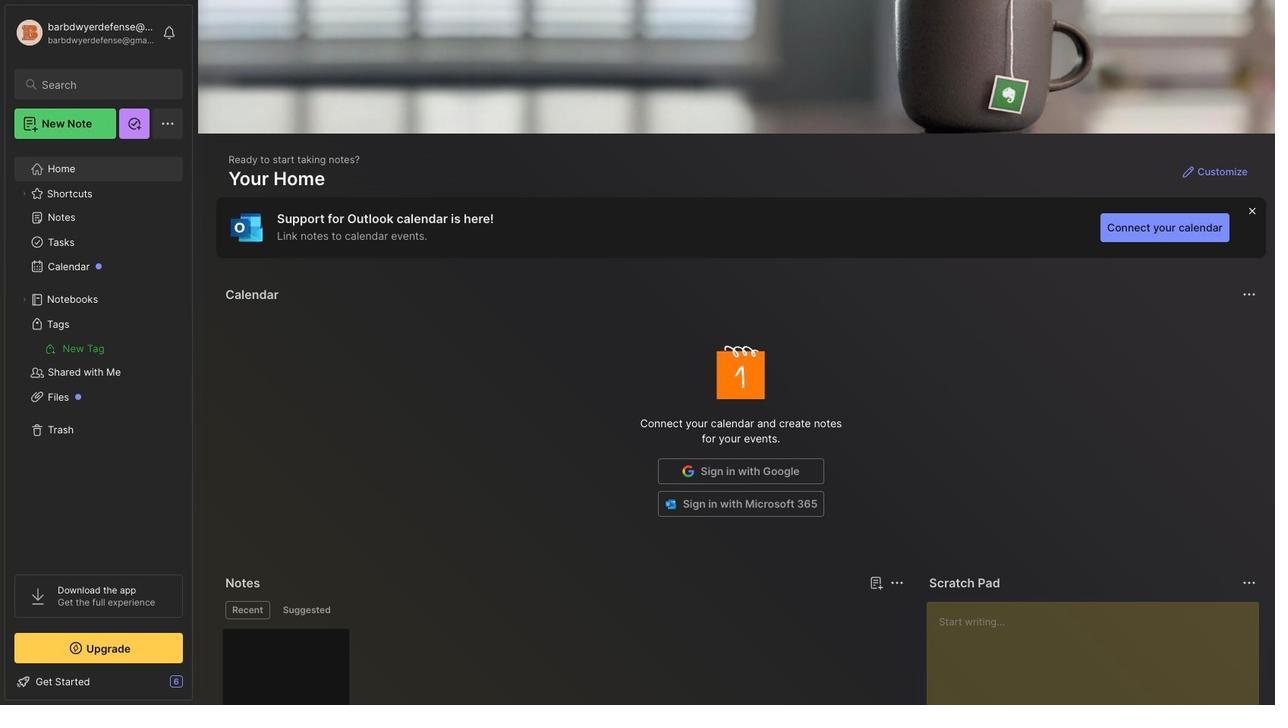 Task type: vqa. For each thing, say whether or not it's contained in the screenshot.
right More actions image
yes



Task type: describe. For each thing, give the bounding box(es) containing it.
Account field
[[14, 17, 155, 48]]

tree inside main element
[[5, 148, 192, 561]]

1 tab from the left
[[226, 601, 270, 620]]

Start writing… text field
[[939, 602, 1259, 705]]

2 tab from the left
[[276, 601, 338, 620]]

click to collapse image
[[192, 677, 203, 695]]

Search text field
[[42, 77, 169, 92]]

expand notebooks image
[[20, 295, 29, 304]]

main element
[[0, 0, 197, 705]]



Task type: locate. For each thing, give the bounding box(es) containing it.
1 more actions image from the left
[[889, 574, 907, 592]]

1 horizontal spatial tab
[[276, 601, 338, 620]]

1 horizontal spatial more actions image
[[1241, 574, 1259, 592]]

group inside main element
[[14, 336, 182, 361]]

0 horizontal spatial more actions image
[[889, 574, 907, 592]]

More actions field
[[1239, 284, 1260, 305], [887, 572, 908, 594], [1239, 572, 1260, 594]]

None search field
[[42, 75, 169, 93]]

2 more actions image from the left
[[1241, 574, 1259, 592]]

more actions image
[[1241, 285, 1259, 304]]

Help and Learning task checklist field
[[5, 670, 192, 694]]

0 horizontal spatial tab
[[226, 601, 270, 620]]

group
[[14, 336, 182, 361]]

more actions image
[[889, 574, 907, 592], [1241, 574, 1259, 592]]

tab list
[[226, 601, 902, 620]]

none search field inside main element
[[42, 75, 169, 93]]

tree
[[5, 148, 192, 561]]

tab
[[226, 601, 270, 620], [276, 601, 338, 620]]



